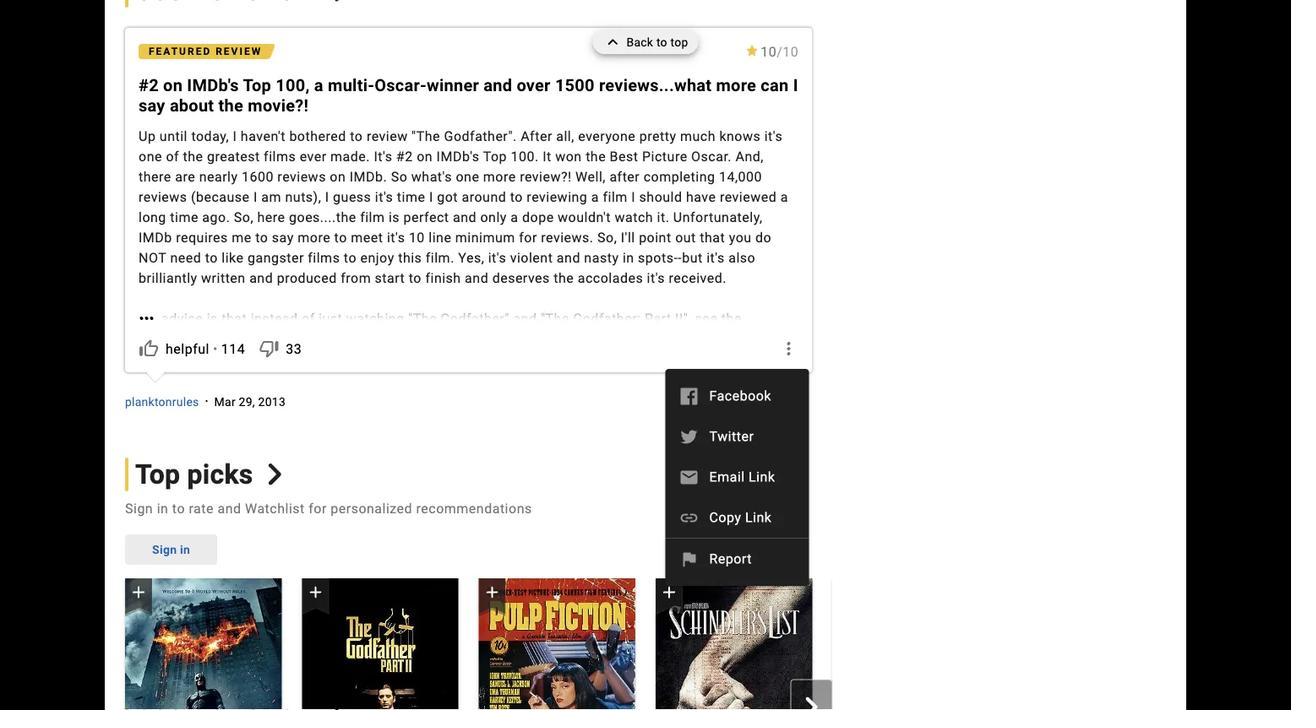 Task type: locate. For each thing, give the bounding box(es) containing it.
"the inside up until today, i haven't bothered to review "the godfather". after all, everyone pretty much knows it's one of the greatest films ever made. it's #2 on imdb's top 100. it won the best picture oscar. and, there are nearly 1600 reviews on imdb. so what's one more review?! well, after completing 14,000 reviews (because i am nuts), i guess it's time i got around to reviewing a film i should have reviewed a long time ago. so, here goes....the film is perfect and only a dope wouldn't watch it. unfortunately, imdb requires me to say more to meet it's 10 line minimum for reviews. so, i'll point out that you do not need to like gangster films to enjoy this film. yes, it's violent and nasty in spots--but it's also brilliantly written and produced from start to finish and deserves the accolades it's received.
[[412, 128, 440, 144]]

"the up what's
[[412, 128, 440, 144]]

is not helpful image
[[259, 339, 279, 359]]

0 horizontal spatial on
[[163, 75, 183, 95]]

of down until
[[166, 148, 179, 164]]

0 vertical spatial films
[[264, 148, 296, 164]]

perfect
[[404, 209, 449, 225]]

it
[[646, 331, 655, 347]]

flag image
[[679, 550, 699, 570]]

sign down top picks
[[152, 543, 177, 557]]

film
[[603, 189, 628, 205], [360, 209, 385, 225]]

and right the 'rate'
[[218, 500, 241, 517]]

picture
[[642, 148, 687, 164]]

that up version
[[222, 311, 247, 327]]

around
[[462, 189, 506, 205]]

0 vertical spatial time
[[397, 189, 425, 205]]

1 vertical spatial of
[[302, 311, 315, 327]]

0 vertical spatial that
[[700, 229, 725, 245]]

top down godfather".
[[483, 148, 507, 164]]

do
[[755, 229, 772, 245]]

1 horizontal spatial -
[[678, 250, 682, 266]]

film up meet
[[360, 209, 385, 225]]

0 horizontal spatial in
[[157, 500, 168, 517]]

10 up can
[[783, 44, 799, 60]]

back to top button
[[593, 30, 698, 54]]

link for copy link
[[745, 510, 772, 526]]

the inside #2 on imdb's top 100, a multi-oscar-winner and over 1500 reviews...what more can i say about the movie?!
[[218, 95, 243, 115]]

is left perfect
[[389, 209, 400, 225]]

a right the reviewed
[[780, 189, 788, 205]]

so, left i'll
[[597, 229, 617, 245]]

0 horizontal spatial 10
[[409, 229, 425, 245]]

menu
[[665, 376, 809, 580]]

enjoy
[[360, 250, 394, 266]]

in down i'll
[[623, 250, 634, 266]]

personalized
[[331, 500, 412, 517]]

of inside up until today, i haven't bothered to review "the godfather". after all, everyone pretty much knows it's one of the greatest films ever made. it's #2 on imdb's top 100. it won the best picture oscar. and, there are nearly 1600 reviews on imdb. so what's one more review?! well, after completing 14,000 reviews (because i am nuts), i guess it's time i got around to reviewing a film i should have reviewed a long time ago. so, here goes....the film is perfect and only a dope wouldn't watch it. unfortunately, imdb requires me to say more to meet it's 10 line minimum for reviews. so, i'll point out that you do not need to like gangster films to enjoy this film. yes, it's violent and nasty in spots--but it's also brilliantly written and produced from start to finish and deserves the accolades it's received.
[[166, 148, 179, 164]]

1 horizontal spatial films
[[308, 250, 340, 266]]

is up version
[[207, 311, 218, 327]]

chevron right inline image inside top picks link
[[264, 464, 285, 486]]

more options image
[[778, 339, 799, 359]]

link inside menu item
[[745, 510, 772, 526]]

to left meet
[[334, 229, 347, 245]]

1 horizontal spatial 10
[[761, 44, 777, 60]]

on down made. at the top
[[330, 169, 346, 185]]

0 vertical spatial one
[[139, 148, 162, 164]]

bothered
[[289, 128, 346, 144]]

#2 inside #2 on imdb's top 100, a multi-oscar-winner and over 1500 reviews...what more can i say about the movie?!
[[139, 75, 159, 95]]

finish
[[425, 270, 461, 286]]

0 horizontal spatial film
[[360, 209, 385, 225]]

1 horizontal spatial time
[[397, 189, 425, 205]]

2 horizontal spatial for
[[519, 229, 537, 245]]

say up up
[[139, 95, 165, 115]]

0 vertical spatial review
[[216, 46, 262, 57]]

top up movie?! on the top
[[243, 75, 271, 95]]

1 vertical spatial in
[[157, 500, 168, 517]]

0 vertical spatial for
[[519, 229, 537, 245]]

about
[[170, 95, 214, 115]]

1 horizontal spatial imdb's
[[436, 148, 480, 164]]

start
[[375, 270, 405, 286]]

for up violent
[[519, 229, 537, 245]]

to right me
[[255, 229, 268, 245]]

2 vertical spatial top
[[135, 459, 180, 490]]

0 horizontal spatial chevron right inline image
[[264, 464, 285, 486]]

1 horizontal spatial so,
[[597, 229, 617, 245]]

1 horizontal spatial for
[[339, 331, 357, 347]]

completing
[[644, 169, 715, 185]]

reviews down there
[[139, 189, 187, 205]]

2 horizontal spatial that
[[700, 229, 725, 245]]

add image for the dark knight image
[[128, 583, 149, 603]]

review?!
[[520, 169, 572, 185]]

and up scenes
[[513, 311, 537, 327]]

1 horizontal spatial is
[[389, 209, 400, 225]]

0 horizontal spatial top
[[135, 459, 180, 490]]

copy link menu item
[[665, 498, 809, 538]]

0 horizontal spatial imdb's
[[187, 75, 239, 95]]

more up around
[[483, 169, 516, 185]]

add image
[[305, 583, 326, 603], [659, 583, 679, 603]]

imdb's inside #2 on imdb's top 100, a multi-oscar-winner and over 1500 reviews...what more can i say about the movie?!
[[187, 75, 239, 95]]

that inside up until today, i haven't bothered to review "the godfather". after all, everyone pretty much knows it's one of the greatest films ever made. it's #2 on imdb's top 100. it won the best picture oscar. and, there are nearly 1600 reviews on imdb. so what's one more review?! well, after completing 14,000 reviews (because i am nuts), i guess it's time i got around to reviewing a film i should have reviewed a long time ago. so, here goes....the film is perfect and only a dope wouldn't watch it. unfortunately, imdb requires me to say more to meet it's 10 line minimum for reviews. so, i'll point out that you do not need to like gangster films to enjoy this film. yes, it's violent and nasty in spots--but it's also brilliantly written and produced from start to finish and deserves the accolades it's received.
[[700, 229, 725, 245]]

0 vertical spatial link
[[749, 469, 775, 485]]

facebook image
[[679, 387, 699, 407]]

0 vertical spatial is
[[389, 209, 400, 225]]

1 vertical spatial imdb's
[[436, 148, 480, 164]]

1 vertical spatial review
[[367, 128, 408, 144]]

"the up with at the left top of page
[[408, 311, 437, 327]]

1 vertical spatial sign
[[152, 543, 177, 557]]

0 horizontal spatial films
[[264, 148, 296, 164]]

also
[[729, 250, 756, 266]]

0 vertical spatial chevron right inline image
[[264, 464, 285, 486]]

add image
[[128, 583, 149, 603], [482, 583, 502, 603]]

0 horizontal spatial so,
[[234, 209, 254, 225]]

10 right 'star inline' icon
[[761, 44, 777, 60]]

it's right but
[[707, 250, 725, 266]]

0 vertical spatial -
[[678, 250, 682, 266]]

long
[[139, 209, 166, 225]]

picks
[[187, 459, 253, 490]]

email image
[[679, 468, 699, 488]]

1 vertical spatial one
[[456, 169, 479, 185]]

that
[[700, 229, 725, 245], [222, 311, 247, 327], [578, 331, 603, 347]]

to inside button
[[656, 35, 667, 49]]

link right copy
[[745, 510, 772, 526]]

for down just
[[339, 331, 357, 347]]

in down the 'rate'
[[180, 543, 190, 557]]

violent
[[510, 250, 553, 266]]

1 horizontal spatial that
[[578, 331, 603, 347]]

more
[[716, 75, 756, 95], [483, 169, 516, 185], [298, 229, 330, 245]]

"the up scenes
[[541, 311, 569, 327]]

nasty
[[584, 250, 619, 266]]

deserves
[[492, 270, 550, 286]]

say inside up until today, i haven't bothered to review "the godfather". after all, everyone pretty much knows it's one of the greatest films ever made. it's #2 on imdb's top 100. it won the best picture oscar. and, there are nearly 1600 reviews on imdb. so what's one more review?! well, after completing 14,000 reviews (because i am nuts), i guess it's time i got around to reviewing a film i should have reviewed a long time ago. so, here goes....the film is perfect and only a dope wouldn't watch it. unfortunately, imdb requires me to say more to meet it's 10 line minimum for reviews. so, i'll point out that you do not need to like gangster films to enjoy this film. yes, it's violent and nasty in spots--but it's also brilliantly written and produced from start to finish and deserves the accolades it's received.
[[272, 229, 294, 245]]

i inside #2 on imdb's top 100, a multi-oscar-winner and over 1500 reviews...what more can i say about the movie?!
[[793, 75, 798, 95]]

29,
[[239, 395, 255, 409]]

are
[[175, 169, 195, 185]]

should
[[639, 189, 682, 205]]

1 add image from the left
[[305, 583, 326, 603]]

imdb's up about
[[187, 75, 239, 95]]

1 horizontal spatial in
[[180, 543, 190, 557]]

but
[[682, 250, 703, 266]]

2 horizontal spatial on
[[417, 148, 433, 164]]

1 horizontal spatial add image
[[482, 583, 502, 603]]

on up what's
[[417, 148, 433, 164]]

0 vertical spatial imdb's
[[187, 75, 239, 95]]

more down goes....the
[[298, 229, 330, 245]]

one up around
[[456, 169, 479, 185]]

and down yes,
[[465, 270, 489, 286]]

it's
[[374, 148, 392, 164]]

forrest gump image
[[833, 579, 989, 711]]

requires
[[176, 229, 228, 245]]

2 horizontal spatial 10
[[783, 44, 799, 60]]

films down haven't
[[264, 148, 296, 164]]

sign inside button
[[152, 543, 177, 557]]

up until today, i haven't bothered to review "the godfather". after all, everyone pretty much knows it's one of the greatest films ever made. it's #2 on imdb's top 100. it won the best picture oscar. and, there are nearly 1600 reviews on imdb. so what's one more review?! well, after completing 14,000 reviews (because i am nuts), i guess it's time i got around to reviewing a film i should have reviewed a long time ago. so, here goes....the film is perfect and only a dope wouldn't watch it. unfortunately, imdb requires me to say more to meet it's 10 line minimum for reviews. so, i'll point out that you do not need to like gangster films to enjoy this film. yes, it's violent and nasty in spots--but it's also brilliantly written and produced from start to finish and deserves the accolades it's received.
[[139, 128, 788, 286]]

that down the unfortunately,
[[700, 229, 725, 245]]

menu containing facebook
[[665, 376, 809, 580]]

so, up me
[[234, 209, 254, 225]]

0 vertical spatial say
[[139, 95, 165, 115]]

10 / 10
[[761, 44, 799, 60]]

#2 inside up until today, i haven't bothered to review "the godfather". after all, everyone pretty much knows it's one of the greatest films ever made. it's #2 on imdb's top 100. it won the best picture oscar. and, there are nearly 1600 reviews on imdb. so what's one more review?! well, after completing 14,000 reviews (because i am nuts), i guess it's time i got around to reviewing a film i should have reviewed a long time ago. so, here goes....the film is perfect and only a dope wouldn't watch it. unfortunately, imdb requires me to say more to meet it's 10 line minimum for reviews. so, i'll point out that you do not need to like gangster films to enjoy this film. yes, it's violent and nasty in spots--but it's also brilliantly written and produced from start to finish and deserves the accolades it's received.
[[396, 148, 413, 164]]

0 horizontal spatial that
[[222, 311, 247, 327]]

i left got
[[429, 189, 433, 205]]

2 horizontal spatial in
[[623, 250, 634, 266]]

in left the 'rate'
[[157, 500, 168, 517]]

0 horizontal spatial add image
[[128, 583, 149, 603]]

is inside up until today, i haven't bothered to review "the godfather". after all, everyone pretty much knows it's one of the greatest films ever made. it's #2 on imdb's top 100. it won the best picture oscar. and, there are nearly 1600 reviews on imdb. so what's one more review?! well, after completing 14,000 reviews (because i am nuts), i guess it's time i got around to reviewing a film i should have reviewed a long time ago. so, here goes....the film is perfect and only a dope wouldn't watch it. unfortunately, imdb requires me to say more to meet it's 10 line minimum for reviews. so, i'll point out that you do not need to like gangster films to enjoy this film. yes, it's violent and nasty in spots--but it's also brilliantly written and produced from start to finish and deserves the accolades it's received.
[[389, 209, 400, 225]]

planktonrules
[[125, 395, 199, 409]]

until
[[160, 128, 188, 144]]

i right can
[[793, 75, 798, 95]]

more down 'star inline' icon
[[716, 75, 756, 95]]

say
[[139, 95, 165, 115], [272, 229, 294, 245]]

10 up this
[[409, 229, 425, 245]]

0 vertical spatial #2
[[139, 75, 159, 95]]

i up watch
[[631, 189, 635, 205]]

2 add image from the left
[[482, 583, 502, 603]]

0 horizontal spatial of
[[166, 148, 179, 164]]

top
[[670, 35, 688, 49]]

review inside up until today, i haven't bothered to review "the godfather". after all, everyone pretty much knows it's one of the greatest films ever made. it's #2 on imdb's top 100. it won the best picture oscar. and, there are nearly 1600 reviews on imdb. so what's one more review?! well, after completing 14,000 reviews (because i am nuts), i guess it's time i got around to reviewing a film i should have reviewed a long time ago. so, here goes....the film is perfect and only a dope wouldn't watch it. unfortunately, imdb requires me to say more to meet it's 10 line minimum for reviews. so, i'll point out that you do not need to like gangster films to enjoy this film. yes, it's violent and nasty in spots--but it's also brilliantly written and produced from start to finish and deserves the accolades it's received.
[[367, 128, 408, 144]]

1 vertical spatial #2
[[396, 148, 413, 164]]

and left over
[[484, 75, 512, 95]]

add image for schindler's list image at bottom
[[659, 583, 679, 603]]

0 horizontal spatial #2
[[139, 75, 159, 95]]

yes,
[[458, 250, 484, 266]]

1 vertical spatial say
[[272, 229, 294, 245]]

recommendations
[[416, 500, 532, 517]]

0 horizontal spatial say
[[139, 95, 165, 115]]

1 vertical spatial -
[[426, 331, 430, 347]]

1 vertical spatial reviews
[[139, 189, 187, 205]]

0 horizontal spatial more
[[298, 229, 330, 245]]

on up about
[[163, 75, 183, 95]]

2 vertical spatial on
[[330, 169, 346, 185]]

1 horizontal spatial of
[[302, 311, 315, 327]]

0 horizontal spatial time
[[170, 209, 198, 225]]

#2 down featured
[[139, 75, 159, 95]]

time up the requires
[[170, 209, 198, 225]]

1 horizontal spatial add image
[[659, 583, 679, 603]]

sign up sign in
[[125, 500, 153, 517]]

4 group from the left
[[479, 579, 635, 711]]

0 horizontal spatial for
[[309, 500, 327, 517]]

0 horizontal spatial is
[[207, 311, 218, 327]]

link right email
[[749, 469, 775, 485]]

time down the so
[[397, 189, 425, 205]]

i
[[793, 75, 798, 95], [233, 128, 237, 144], [253, 189, 258, 205], [325, 189, 329, 205], [429, 189, 433, 205], [631, 189, 635, 205]]

schindler's list image
[[656, 579, 812, 711]]

after
[[521, 128, 552, 144]]

- inside up until today, i haven't bothered to review "the godfather". after all, everyone pretty much knows it's one of the greatest films ever made. it's #2 on imdb's top 100. it won the best picture oscar. and, there are nearly 1600 reviews on imdb. so what's one more review?! well, after completing 14,000 reviews (because i am nuts), i guess it's time i got around to reviewing a film i should have reviewed a long time ago. so, here goes....the film is perfect and only a dope wouldn't watch it. unfortunately, imdb requires me to say more to meet it's 10 line minimum for reviews. so, i'll point out that you do not need to like gangster films to enjoy this film. yes, it's violent and nasty in spots--but it's also brilliantly written and produced from start to finish and deserves the accolades it's received.
[[678, 250, 682, 266]]

it's
[[764, 128, 783, 144], [375, 189, 393, 205], [387, 229, 405, 245], [488, 250, 506, 266], [707, 250, 725, 266], [647, 270, 665, 286]]

group
[[105, 579, 989, 711], [125, 579, 282, 711], [302, 579, 459, 711], [479, 579, 635, 711], [656, 579, 812, 711]]

1 horizontal spatial reviews
[[277, 169, 326, 185]]

see more image
[[133, 308, 160, 329]]

email
[[709, 469, 745, 485]]

the right see
[[721, 311, 742, 327]]

reviewing
[[527, 189, 588, 205]]

0 vertical spatial top
[[243, 75, 271, 95]]

best
[[610, 148, 638, 164]]

the dark knight image
[[125, 579, 282, 711]]

chevron right inline image
[[264, 464, 285, 486], [801, 697, 822, 711]]

it's down minimum
[[488, 250, 506, 266]]

watchlist
[[245, 500, 305, 517]]

am
[[261, 189, 281, 205]]

a
[[314, 75, 323, 95], [591, 189, 599, 205], [780, 189, 788, 205], [511, 209, 518, 225], [658, 331, 666, 347]]

unfortunately,
[[673, 209, 763, 225]]

10
[[761, 44, 777, 60], [783, 44, 799, 60], [409, 229, 425, 245]]

say up gangster
[[272, 229, 294, 245]]

0 vertical spatial sign
[[125, 500, 153, 517]]

1 vertical spatial link
[[745, 510, 772, 526]]

accolades
[[578, 270, 643, 286]]

1 vertical spatial more
[[483, 169, 516, 185]]

in inside up until today, i haven't bothered to review "the godfather". after all, everyone pretty much knows it's one of the greatest films ever made. it's #2 on imdb's top 100. it won the best picture oscar. and, there are nearly 1600 reviews on imdb. so what's one more review?! well, after completing 14,000 reviews (because i am nuts), i guess it's time i got around to reviewing a film i should have reviewed a long time ago. so, here goes....the film is perfect and only a dope wouldn't watch it. unfortunately, imdb requires me to say more to meet it's 10 line minimum for reviews. so, i'll point out that you do not need to like gangster films to enjoy this film. yes, it's violent and nasty in spots--but it's also brilliantly written and produced from start to finish and deserves the accolades it's received.
[[623, 250, 634, 266]]

up
[[139, 128, 156, 144]]

imdb's down godfather".
[[436, 148, 480, 164]]

a right only
[[511, 209, 518, 225]]

1 vertical spatial top
[[483, 148, 507, 164]]

that down godfather:
[[578, 331, 603, 347]]

experience.
[[139, 351, 212, 367]]

reviewed
[[720, 189, 777, 205]]

review up it's
[[367, 128, 408, 144]]

films up produced
[[308, 250, 340, 266]]

1 horizontal spatial review
[[367, 128, 408, 144]]

0 vertical spatial of
[[166, 148, 179, 164]]

1 vertical spatial for
[[339, 331, 357, 347]]

say inside #2 on imdb's top 100, a multi-oscar-winner and over 1500 reviews...what more can i say about the movie?!
[[139, 95, 165, 115]]

one down up
[[139, 148, 162, 164]]

review right featured
[[216, 46, 262, 57]]

add image for the pulp fiction "image"
[[482, 583, 502, 603]]

planktonrules button
[[125, 394, 199, 410]]

meet
[[351, 229, 383, 245]]

it.
[[657, 209, 670, 225]]

0 horizontal spatial -
[[426, 331, 430, 347]]

100,
[[276, 75, 310, 95]]

of up created
[[302, 311, 315, 327]]

rich
[[700, 331, 724, 347]]

pretty
[[639, 128, 676, 144]]

and inside "my advice is that instead of just watching "the godfather" and "the godfather: part ii", see the combined version they created for television--with additional scenes that made it a very rich experience."
[[513, 311, 537, 327]]

2 horizontal spatial more
[[716, 75, 756, 95]]

reviews up nuts), in the left top of the page
[[277, 169, 326, 185]]

made.
[[330, 148, 370, 164]]

a right 100,
[[314, 75, 323, 95]]

just
[[319, 311, 342, 327]]

10 inside up until today, i haven't bothered to review "the godfather". after all, everyone pretty much knows it's one of the greatest films ever made. it's #2 on imdb's top 100. it won the best picture oscar. and, there are nearly 1600 reviews on imdb. so what's one more review?! well, after completing 14,000 reviews (because i am nuts), i guess it's time i got around to reviewing a film i should have reviewed a long time ago. so, here goes....the film is perfect and only a dope wouldn't watch it. unfortunately, imdb requires me to say more to meet it's 10 line minimum for reviews. so, i'll point out that you do not need to like gangster films to enjoy this film. yes, it's violent and nasty in spots--but it's also brilliantly written and produced from start to finish and deserves the accolades it's received.
[[409, 229, 425, 245]]

for right watchlist
[[309, 500, 327, 517]]

in inside button
[[180, 543, 190, 557]]

got
[[437, 189, 458, 205]]

1 vertical spatial time
[[170, 209, 198, 225]]

is
[[389, 209, 400, 225], [207, 311, 218, 327]]

mar 29, 2013
[[214, 395, 286, 409]]

report
[[709, 551, 752, 567]]

a inside #2 on imdb's top 100, a multi-oscar-winner and over 1500 reviews...what more can i say about the movie?!
[[314, 75, 323, 95]]

0 vertical spatial on
[[163, 75, 183, 95]]

haven't
[[241, 128, 286, 144]]

minimum
[[455, 229, 515, 245]]

1 horizontal spatial more
[[483, 169, 516, 185]]

2 add image from the left
[[659, 583, 679, 603]]

1 horizontal spatial say
[[272, 229, 294, 245]]

to
[[656, 35, 667, 49], [350, 128, 363, 144], [510, 189, 523, 205], [255, 229, 268, 245], [334, 229, 347, 245], [205, 250, 218, 266], [344, 250, 357, 266], [409, 270, 422, 286], [172, 500, 185, 517]]

#2 up the so
[[396, 148, 413, 164]]

link for email link
[[749, 469, 775, 485]]

2 vertical spatial that
[[578, 331, 603, 347]]

twitter image
[[679, 427, 699, 448]]

1 vertical spatial films
[[308, 250, 340, 266]]

won
[[555, 148, 582, 164]]

a right it
[[658, 331, 666, 347]]

they
[[256, 331, 283, 347]]

top left picks
[[135, 459, 180, 490]]

this
[[398, 250, 422, 266]]

and down got
[[453, 209, 477, 225]]

2 horizontal spatial top
[[483, 148, 507, 164]]

nearly
[[199, 169, 238, 185]]

2 vertical spatial in
[[180, 543, 190, 557]]

film down after at the left of the page
[[603, 189, 628, 205]]

guess
[[333, 189, 371, 205]]

0 vertical spatial film
[[603, 189, 628, 205]]

today,
[[191, 128, 229, 144]]

goes....the
[[289, 209, 356, 225]]

to left "top"
[[656, 35, 667, 49]]

1 horizontal spatial #2
[[396, 148, 413, 164]]

the up today,
[[218, 95, 243, 115]]

0 vertical spatial more
[[716, 75, 756, 95]]

only
[[480, 209, 507, 225]]

very
[[670, 331, 696, 347]]

1 vertical spatial is
[[207, 311, 218, 327]]

0 vertical spatial reviews
[[277, 169, 326, 185]]

1 horizontal spatial top
[[243, 75, 271, 95]]

it's right knows
[[764, 128, 783, 144]]

1 vertical spatial chevron right inline image
[[801, 697, 822, 711]]

1 add image from the left
[[128, 583, 149, 603]]

line
[[429, 229, 452, 245]]

0 horizontal spatial reviews
[[139, 189, 187, 205]]

everyone
[[578, 128, 636, 144]]



Task type: describe. For each thing, give the bounding box(es) containing it.
2 vertical spatial for
[[309, 500, 327, 517]]

114
[[221, 341, 245, 357]]

- inside "my advice is that instead of just watching "the godfather" and "the godfather: part ii", see the combined version they created for television--with additional scenes that made it a very rich experience."
[[426, 331, 430, 347]]

top picks link
[[125, 458, 285, 492]]

twitter link
[[665, 417, 809, 457]]

1 vertical spatial on
[[417, 148, 433, 164]]

my advice is that instead of just watching "the godfather" and "the godfather: part ii", see the combined version they created for television--with additional scenes that made it a very rich experience.
[[139, 311, 742, 367]]

the up are
[[183, 148, 203, 164]]

advice
[[161, 311, 203, 327]]

pulp fiction image
[[479, 579, 635, 711]]

the up well,
[[586, 148, 606, 164]]

it
[[543, 148, 552, 164]]

for inside "my advice is that instead of just watching "the godfather" and "the godfather: part ii", see the combined version they created for television--with additional scenes that made it a very rich experience."
[[339, 331, 357, 347]]

multi-
[[328, 75, 374, 95]]

mar
[[214, 395, 236, 409]]

0 horizontal spatial review
[[216, 46, 262, 57]]

1 vertical spatial so,
[[597, 229, 617, 245]]

wouldn't
[[558, 209, 611, 225]]

a inside "my advice is that instead of just watching "the godfather" and "the godfather: part ii", see the combined version they created for television--with additional scenes that made it a very rich experience."
[[658, 331, 666, 347]]

facebook
[[709, 388, 771, 404]]

copy
[[709, 510, 741, 526]]

there
[[139, 169, 171, 185]]

#2 on imdb's top 100, a multi-oscar-winner and over 1500 reviews...what more can i say about the movie?!
[[139, 75, 798, 115]]

the down reviews.
[[554, 270, 574, 286]]

to left like
[[205, 250, 218, 266]]

created
[[287, 331, 335, 347]]

much
[[680, 128, 716, 144]]

godfather"
[[441, 311, 509, 327]]

oscar.
[[691, 148, 732, 164]]

received.
[[669, 270, 727, 286]]

2 group from the left
[[125, 579, 282, 711]]

watch
[[615, 209, 653, 225]]

to down this
[[409, 270, 422, 286]]

need
[[170, 250, 201, 266]]

to up dope
[[510, 189, 523, 205]]

email link
[[709, 469, 775, 485]]

1 group from the left
[[105, 579, 989, 711]]

i up 'greatest'
[[233, 128, 237, 144]]

nuts),
[[285, 189, 321, 205]]

2 vertical spatial more
[[298, 229, 330, 245]]

more inside #2 on imdb's top 100, a multi-oscar-winner and over 1500 reviews...what more can i say about the movie?!
[[716, 75, 756, 95]]

and inside #2 on imdb's top 100, a multi-oscar-winner and over 1500 reviews...what more can i say about the movie?!
[[484, 75, 512, 95]]

of inside "my advice is that instead of just watching "the godfather" and "the godfather: part ii", see the combined version they created for television--with additional scenes that made it a very rich experience."
[[302, 311, 315, 327]]

twitter
[[709, 429, 754, 445]]

well,
[[575, 169, 606, 185]]

knows
[[719, 128, 761, 144]]

what's
[[411, 169, 452, 185]]

"the for review
[[412, 128, 440, 144]]

watching
[[346, 311, 404, 327]]

is inside "my advice is that instead of just watching "the godfather" and "the godfather: part ii", see the combined version they created for television--with additional scenes that made it a very rich experience."
[[207, 311, 218, 327]]

in for sign in to rate and watchlist for personalized recommendations
[[157, 500, 168, 517]]

out
[[675, 229, 696, 245]]

0 horizontal spatial one
[[139, 148, 162, 164]]

copy link
[[709, 510, 772, 526]]

1 horizontal spatial on
[[330, 169, 346, 185]]

ago.
[[202, 209, 230, 225]]

dope
[[522, 209, 554, 225]]

produced
[[277, 270, 337, 286]]

to up made. at the top
[[350, 128, 363, 144]]

film.
[[426, 250, 454, 266]]

me
[[232, 229, 252, 245]]

3 group from the left
[[302, 579, 459, 711]]

sign for sign in
[[152, 543, 177, 557]]

ever
[[300, 148, 327, 164]]

i up goes....the
[[325, 189, 329, 205]]

helpful • 114
[[166, 341, 245, 357]]

1 vertical spatial film
[[360, 209, 385, 225]]

top picks
[[135, 459, 253, 490]]

the godfather part ii image
[[302, 579, 459, 711]]

back to top
[[626, 35, 688, 49]]

2013
[[258, 395, 286, 409]]

to left the 'rate'
[[172, 500, 185, 517]]

star inline image
[[745, 45, 759, 56]]

brilliantly
[[139, 270, 197, 286]]

and down reviews.
[[557, 250, 580, 266]]

sign for sign in to rate and watchlist for personalized recommendations
[[125, 500, 153, 517]]

14,000
[[719, 169, 762, 185]]

"the for watching
[[408, 311, 437, 327]]

1 horizontal spatial film
[[603, 189, 628, 205]]

1 horizontal spatial one
[[456, 169, 479, 185]]

on inside #2 on imdb's top 100, a multi-oscar-winner and over 1500 reviews...what more can i say about the movie?!
[[163, 75, 183, 95]]

top inside up until today, i haven't bothered to review "the godfather". after all, everyone pretty much knows it's one of the greatest films ever made. it's #2 on imdb's top 100. it won the best picture oscar. and, there are nearly 1600 reviews on imdb. so what's one more review?! well, after completing 14,000 reviews (because i am nuts), i guess it's time i got around to reviewing a film i should have reviewed a long time ago. so, here goes....the film is perfect and only a dope wouldn't watch it. unfortunately, imdb requires me to say more to meet it's 10 line minimum for reviews. so, i'll point out that you do not need to like gangster films to enjoy this film. yes, it's violent and nasty in spots--but it's also brilliantly written and produced from start to finish and deserves the accolades it's received.
[[483, 148, 507, 164]]

movie?!
[[248, 95, 309, 115]]

reviews...what
[[599, 75, 712, 95]]

top inside #2 on imdb's top 100, a multi-oscar-winner and over 1500 reviews...what more can i say about the movie?!
[[243, 75, 271, 95]]

here
[[257, 209, 285, 225]]

have
[[686, 189, 716, 205]]

•
[[213, 341, 218, 357]]

link image
[[679, 508, 699, 529]]

in for sign in
[[180, 543, 190, 557]]

spots-
[[638, 250, 678, 266]]

it's up this
[[387, 229, 405, 245]]

facebook link
[[665, 376, 809, 417]]

100.
[[511, 148, 539, 164]]

is helpful image
[[139, 339, 159, 359]]

report menu item
[[665, 539, 809, 580]]

it's down the so
[[375, 189, 393, 205]]

the inside "my advice is that instead of just watching "the godfather" and "the godfather: part ii", see the combined version they created for television--with additional scenes that made it a very rich experience."
[[721, 311, 742, 327]]

it's down 'spots-'
[[647, 270, 665, 286]]

like
[[222, 250, 244, 266]]

winner
[[427, 75, 479, 95]]

godfather".
[[444, 128, 517, 144]]

instead
[[251, 311, 298, 327]]

1 vertical spatial that
[[222, 311, 247, 327]]

combined
[[139, 331, 202, 347]]

0 vertical spatial so,
[[234, 209, 254, 225]]

a down well,
[[591, 189, 599, 205]]

television-
[[361, 331, 426, 347]]

helpful
[[166, 341, 209, 357]]

sign in to rate and watchlist for personalized recommendations
[[125, 500, 532, 517]]

you
[[729, 229, 752, 245]]

back
[[626, 35, 653, 49]]

for inside up until today, i haven't bothered to review "the godfather". after all, everyone pretty much knows it's one of the greatest films ever made. it's #2 on imdb's top 100. it won the best picture oscar. and, there are nearly 1600 reviews on imdb. so what's one more review?! well, after completing 14,000 reviews (because i am nuts), i guess it's time i got around to reviewing a film i should have reviewed a long time ago. so, here goes....the film is perfect and only a dope wouldn't watch it. unfortunately, imdb requires me to say more to meet it's 10 line minimum for reviews. so, i'll point out that you do not need to like gangster films to enjoy this film. yes, it's violent and nasty in spots--but it's also brilliantly written and produced from start to finish and deserves the accolades it's received.
[[519, 229, 537, 245]]

5 group from the left
[[656, 579, 812, 711]]

can
[[761, 75, 789, 95]]

imdb's inside up until today, i haven't bothered to review "the godfather". after all, everyone pretty much knows it's one of the greatest films ever made. it's #2 on imdb's top 100. it won the best picture oscar. and, there are nearly 1600 reviews on imdb. so what's one more review?! well, after completing 14,000 reviews (because i am nuts), i guess it's time i got around to reviewing a film i should have reviewed a long time ago. so, here goes....the film is perfect and only a dope wouldn't watch it. unfortunately, imdb requires me to say more to meet it's 10 line minimum for reviews. so, i'll point out that you do not need to like gangster films to enjoy this film. yes, it's violent and nasty in spots--but it's also brilliantly written and produced from start to finish and deserves the accolades it's received.
[[436, 148, 480, 164]]

additional
[[461, 331, 525, 347]]

i left am
[[253, 189, 258, 205]]

add image for the godfather part ii image
[[305, 583, 326, 603]]

to up 'from'
[[344, 250, 357, 266]]

made
[[607, 331, 642, 347]]

expand less image
[[603, 30, 626, 54]]

1 horizontal spatial chevron right inline image
[[801, 697, 822, 711]]

and down gangster
[[249, 270, 273, 286]]

rate
[[189, 500, 214, 517]]



Task type: vqa. For each thing, say whether or not it's contained in the screenshot.
That to the middle
yes



